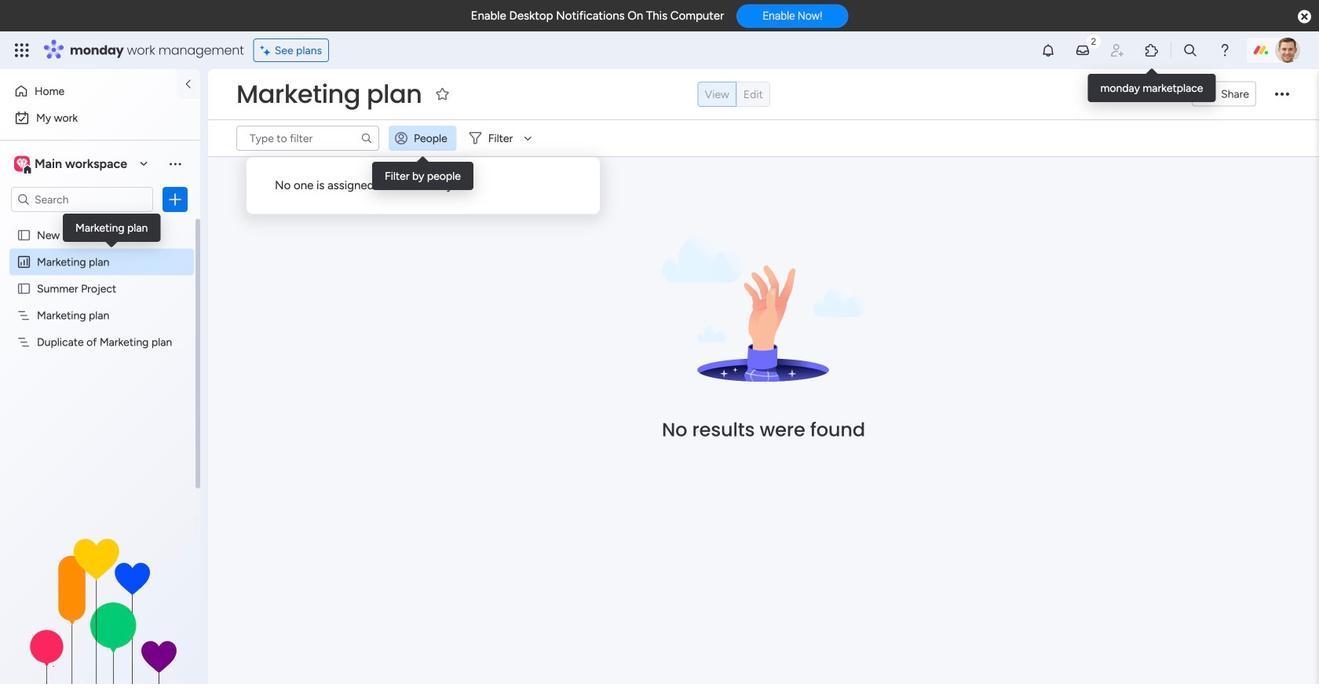 Task type: describe. For each thing, give the bounding box(es) containing it.
public board image
[[16, 228, 31, 243]]

public board image
[[16, 281, 31, 296]]

more options image
[[1276, 87, 1290, 102]]

add to favorites image
[[435, 86, 450, 102]]

Filter dashboard by text search field
[[236, 126, 379, 151]]

options image
[[167, 192, 183, 207]]

display modes group
[[698, 82, 771, 107]]

notifications image
[[1041, 42, 1057, 58]]

menu image
[[167, 156, 183, 172]]

select product image
[[14, 42, 30, 58]]

terry turtle image
[[1276, 38, 1301, 63]]

search everything image
[[1183, 42, 1199, 58]]

help image
[[1218, 42, 1233, 58]]

0 vertical spatial option
[[9, 79, 167, 104]]

search image
[[361, 132, 373, 145]]



Task type: locate. For each thing, give the bounding box(es) containing it.
lottie animation element
[[0, 526, 200, 684]]

1 vertical spatial option
[[9, 105, 191, 130]]

2 image
[[1087, 32, 1101, 50]]

None search field
[[236, 126, 379, 151]]

public dashboard image
[[16, 254, 31, 269]]

workspace selection element
[[11, 136, 135, 191]]

Search in workspace field
[[33, 190, 131, 208]]

dapulse close image
[[1298, 9, 1312, 25]]

banner
[[208, 69, 1320, 157]]

no results image
[[662, 236, 866, 413]]

2 vertical spatial option
[[0, 221, 200, 224]]

update feed image
[[1075, 42, 1091, 58]]

None field
[[233, 78, 426, 111]]

list box
[[0, 219, 200, 567]]

see plans image
[[261, 41, 275, 59]]

option
[[9, 79, 167, 104], [9, 105, 191, 130], [0, 221, 200, 224]]

monday marketplace image
[[1145, 42, 1160, 58]]

lottie animation image
[[0, 526, 200, 684]]

share image
[[1200, 86, 1215, 102]]

arrow down image
[[519, 129, 538, 148]]



Task type: vqa. For each thing, say whether or not it's contained in the screenshot.
Date inside the the research dialog
no



